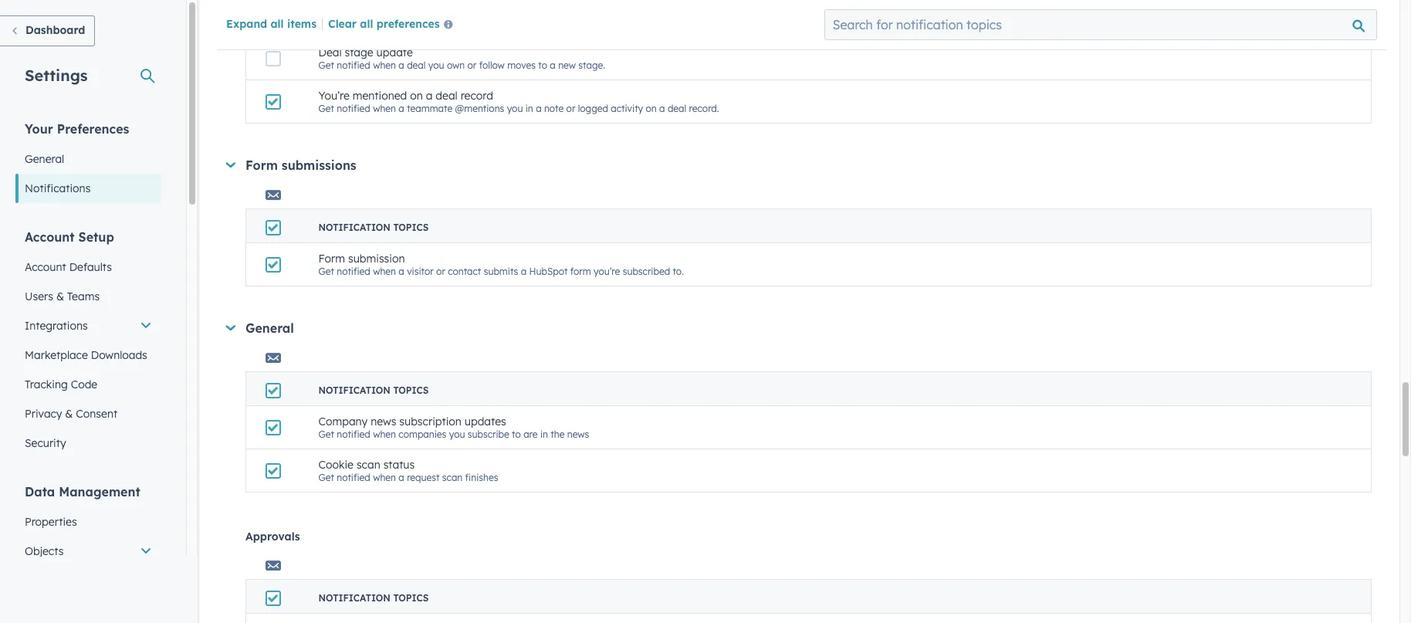 Task type: vqa. For each thing, say whether or not it's contained in the screenshot.
Membership Notes button
no



Task type: locate. For each thing, give the bounding box(es) containing it.
form for form submissions
[[246, 158, 278, 173]]

in
[[526, 103, 533, 114], [540, 429, 548, 440]]

scan
[[357, 458, 381, 472], [442, 472, 463, 483]]

& right privacy
[[65, 407, 73, 421]]

notified inside form submission get notified when a visitor or contact submits a hubspot form you're subscribed to.
[[337, 266, 371, 277]]

account for account setup
[[25, 229, 75, 245]]

2 vertical spatial or
[[436, 266, 445, 277]]

you inside company news subscription updates get notified when companies you subscribe to are in the news
[[449, 429, 465, 440]]

account up account defaults
[[25, 229, 75, 245]]

submits
[[484, 266, 518, 277]]

& right users
[[56, 290, 64, 304]]

subscribe
[[468, 429, 510, 440]]

you right 'assigned'
[[491, 16, 507, 28]]

1 vertical spatial in
[[540, 429, 548, 440]]

5 when from the top
[[373, 429, 396, 440]]

a left request
[[399, 472, 405, 483]]

2 horizontal spatial or
[[567, 103, 576, 114]]

all for expand
[[271, 17, 284, 31]]

security link
[[15, 429, 161, 458]]

news right company
[[371, 415, 397, 429]]

1 vertical spatial notification
[[319, 385, 391, 396]]

notified up stage
[[337, 16, 371, 28]]

to
[[480, 16, 489, 28], [539, 59, 548, 71], [512, 429, 521, 440]]

1 horizontal spatial all
[[360, 17, 373, 31]]

preferences
[[57, 121, 129, 137]]

form inside form submission get notified when a visitor or contact submits a hubspot form you're subscribed to.
[[319, 252, 345, 266]]

1 vertical spatial form
[[319, 252, 345, 266]]

a
[[399, 16, 405, 28], [399, 59, 405, 71], [550, 59, 556, 71], [426, 89, 433, 103], [399, 103, 405, 114], [536, 103, 542, 114], [660, 103, 665, 114], [399, 266, 405, 277], [521, 266, 527, 277], [399, 472, 405, 483]]

1 vertical spatial notification topics
[[319, 385, 429, 396]]

notified up you're
[[337, 59, 371, 71]]

your preferences element
[[15, 120, 161, 203]]

approvals
[[246, 530, 300, 544]]

1 vertical spatial general
[[246, 320, 294, 336]]

1 account from the top
[[25, 229, 75, 245]]

users & teams
[[25, 290, 100, 304]]

4 get from the top
[[319, 266, 334, 277]]

when inside form submission get notified when a visitor or contact submits a hubspot form you're subscribed to.
[[373, 266, 396, 277]]

to.
[[673, 266, 684, 277]]

general inside general link
[[25, 152, 64, 166]]

1 horizontal spatial to
[[512, 429, 521, 440]]

1 notified from the top
[[337, 16, 371, 28]]

expand all items
[[226, 17, 317, 31]]

all left the items
[[271, 17, 284, 31]]

0 horizontal spatial &
[[56, 290, 64, 304]]

all
[[271, 17, 284, 31], [360, 17, 373, 31]]

to inside company news subscription updates get notified when companies you subscribe to are in the news
[[512, 429, 521, 440]]

form submissions
[[246, 158, 357, 173]]

or right visitor
[[436, 266, 445, 277]]

you inside deal stage update get notified when a deal you own or follow moves to a new stage.
[[428, 59, 445, 71]]

general down your
[[25, 152, 64, 166]]

1 vertical spatial to
[[539, 59, 548, 71]]

notified up cookie
[[337, 429, 371, 440]]

get left mentioned
[[319, 103, 334, 114]]

0 horizontal spatial scan
[[357, 458, 381, 472]]

clear all preferences
[[328, 17, 440, 31]]

when
[[373, 16, 396, 28], [373, 59, 396, 71], [373, 103, 396, 114], [373, 266, 396, 277], [373, 429, 396, 440], [373, 472, 396, 483]]

on right activity in the left of the page
[[646, 103, 657, 114]]

get up cookie
[[319, 429, 334, 440]]

when left request
[[373, 472, 396, 483]]

3 get from the top
[[319, 103, 334, 114]]

notification topics
[[319, 222, 429, 233], [319, 385, 429, 396], [319, 592, 429, 604]]

your
[[25, 121, 53, 137]]

or right note
[[567, 103, 576, 114]]

activity
[[611, 103, 643, 114]]

privacy & consent
[[25, 407, 118, 421]]

in inside company news subscription updates get notified when companies you subscribe to are in the news
[[540, 429, 548, 440]]

1 all from the left
[[271, 17, 284, 31]]

account up users
[[25, 260, 66, 274]]

when up the status
[[373, 429, 396, 440]]

2 notification from the top
[[319, 385, 391, 396]]

deal
[[407, 16, 426, 28], [407, 59, 426, 71], [436, 89, 458, 103], [668, 103, 687, 114]]

deal left own
[[407, 59, 426, 71]]

you're
[[319, 89, 350, 103]]

3 notification topics from the top
[[319, 592, 429, 604]]

you
[[491, 16, 507, 28], [428, 59, 445, 71], [507, 103, 523, 114], [449, 429, 465, 440]]

1 horizontal spatial in
[[540, 429, 548, 440]]

dashboard link
[[0, 15, 95, 46]]

notified inside company news subscription updates get notified when companies you subscribe to are in the news
[[337, 429, 371, 440]]

0 vertical spatial or
[[468, 59, 477, 71]]

6 when from the top
[[373, 472, 396, 483]]

general link
[[15, 144, 161, 174]]

0 horizontal spatial in
[[526, 103, 533, 114]]

account
[[25, 229, 75, 245], [25, 260, 66, 274]]

scan left the status
[[357, 458, 381, 472]]

5 notified from the top
[[337, 429, 371, 440]]

a right activity in the left of the page
[[660, 103, 665, 114]]

get
[[319, 16, 334, 28], [319, 59, 334, 71], [319, 103, 334, 114], [319, 266, 334, 277], [319, 429, 334, 440], [319, 472, 334, 483]]

when left visitor
[[373, 266, 396, 277]]

2 vertical spatial notification
[[319, 592, 391, 604]]

a left teammate
[[399, 103, 405, 114]]

get right the items
[[319, 16, 334, 28]]

tracking code link
[[15, 370, 161, 399]]

get up you're
[[319, 59, 334, 71]]

3 notification from the top
[[319, 592, 391, 604]]

get left submission
[[319, 266, 334, 277]]

data management element
[[15, 483, 161, 623]]

to right 'assigned'
[[480, 16, 489, 28]]

news
[[371, 415, 397, 429], [567, 429, 589, 440]]

1 vertical spatial account
[[25, 260, 66, 274]]

0 horizontal spatial form
[[246, 158, 278, 173]]

deal left record.
[[668, 103, 687, 114]]

0 vertical spatial notification
[[319, 222, 391, 233]]

when left teammate
[[373, 103, 396, 114]]

management
[[59, 484, 140, 500]]

2 horizontal spatial to
[[539, 59, 548, 71]]

users & teams link
[[15, 282, 161, 311]]

form for form submission get notified when a visitor or contact submits a hubspot form you're subscribed to.
[[319, 252, 345, 266]]

0 vertical spatial form
[[246, 158, 278, 173]]

2 vertical spatial to
[[512, 429, 521, 440]]

all inside button
[[360, 17, 373, 31]]

you left the subscribe
[[449, 429, 465, 440]]

code
[[71, 378, 97, 392]]

general right caret icon
[[246, 320, 294, 336]]

hubspot
[[529, 266, 568, 277]]

0 vertical spatial account
[[25, 229, 75, 245]]

to right moves
[[539, 59, 548, 71]]

form submission get notified when a visitor or contact submits a hubspot form you're subscribed to.
[[319, 252, 684, 277]]

get inside deal stage update get notified when a deal you own or follow moves to a new stage.
[[319, 59, 334, 71]]

in left note
[[526, 103, 533, 114]]

items
[[287, 17, 317, 31]]

0 horizontal spatial general
[[25, 152, 64, 166]]

properties
[[25, 515, 77, 529]]

2 all from the left
[[360, 17, 373, 31]]

notified
[[337, 16, 371, 28], [337, 59, 371, 71], [337, 103, 371, 114], [337, 266, 371, 277], [337, 429, 371, 440], [337, 472, 371, 483]]

general
[[25, 152, 64, 166], [246, 320, 294, 336]]

get down company
[[319, 472, 334, 483]]

0 vertical spatial &
[[56, 290, 64, 304]]

0 horizontal spatial or
[[436, 266, 445, 277]]

expand all items button
[[226, 17, 317, 31]]

0 vertical spatial general
[[25, 152, 64, 166]]

1 horizontal spatial or
[[468, 59, 477, 71]]

when inside company news subscription updates get notified when companies you subscribe to are in the news
[[373, 429, 396, 440]]

3 when from the top
[[373, 103, 396, 114]]

2 vertical spatial notification topics
[[319, 592, 429, 604]]

&
[[56, 290, 64, 304], [65, 407, 73, 421]]

record.
[[689, 103, 719, 114]]

own
[[447, 59, 465, 71]]

notified left visitor
[[337, 266, 371, 277]]

all right clear
[[360, 17, 373, 31]]

downloads
[[91, 348, 147, 362]]

or right own
[[468, 59, 477, 71]]

status
[[384, 458, 415, 472]]

news right the
[[567, 429, 589, 440]]

0 vertical spatial notification topics
[[319, 222, 429, 233]]

company
[[319, 415, 368, 429]]

6 notified from the top
[[337, 472, 371, 483]]

is
[[428, 16, 435, 28]]

2 when from the top
[[373, 59, 396, 71]]

0 vertical spatial to
[[480, 16, 489, 28]]

scan right request
[[442, 472, 463, 483]]

notified inside you're mentioned on a deal record get notified when a teammate @mentions you in a note or logged activity on a deal record.
[[337, 103, 371, 114]]

2 account from the top
[[25, 260, 66, 274]]

1 horizontal spatial general
[[246, 320, 294, 336]]

0 vertical spatial topics
[[393, 222, 429, 233]]

form left submission
[[319, 252, 345, 266]]

when up update in the top of the page
[[373, 16, 396, 28]]

when up mentioned
[[373, 59, 396, 71]]

0 vertical spatial in
[[526, 103, 533, 114]]

tracking
[[25, 378, 68, 392]]

form
[[571, 266, 591, 277]]

you for when
[[491, 16, 507, 28]]

notified left the status
[[337, 472, 371, 483]]

form
[[246, 158, 278, 173], [319, 252, 345, 266]]

1 horizontal spatial scan
[[442, 472, 463, 483]]

submissions
[[282, 158, 357, 173]]

1 notification topics from the top
[[319, 222, 429, 233]]

1 vertical spatial &
[[65, 407, 73, 421]]

2 vertical spatial topics
[[393, 592, 429, 604]]

users
[[25, 290, 53, 304]]

4 notified from the top
[[337, 266, 371, 277]]

expand
[[226, 17, 267, 31]]

defaults
[[69, 260, 112, 274]]

2 notified from the top
[[337, 59, 371, 71]]

properties link
[[15, 507, 161, 537]]

6 get from the top
[[319, 472, 334, 483]]

form right caret image
[[246, 158, 278, 173]]

account for account defaults
[[25, 260, 66, 274]]

you right @mentions
[[507, 103, 523, 114]]

a left note
[[536, 103, 542, 114]]

0 horizontal spatial all
[[271, 17, 284, 31]]

notified down stage
[[337, 103, 371, 114]]

2 get from the top
[[319, 59, 334, 71]]

1 horizontal spatial form
[[319, 252, 345, 266]]

consent
[[76, 407, 118, 421]]

you left own
[[428, 59, 445, 71]]

1 vertical spatial or
[[567, 103, 576, 114]]

to left are
[[512, 429, 521, 440]]

on right mentioned
[[410, 89, 423, 103]]

5 get from the top
[[319, 429, 334, 440]]

1 horizontal spatial &
[[65, 407, 73, 421]]

1 vertical spatial topics
[[393, 385, 429, 396]]

subscription
[[400, 415, 462, 429]]

account inside account defaults link
[[25, 260, 66, 274]]

in left the
[[540, 429, 548, 440]]

clear all preferences button
[[328, 16, 459, 35]]

4 when from the top
[[373, 266, 396, 277]]

notification
[[319, 222, 391, 233], [319, 385, 391, 396], [319, 592, 391, 604]]

the
[[551, 429, 565, 440]]

3 notified from the top
[[337, 103, 371, 114]]

general button
[[225, 320, 1372, 336]]

notifications
[[25, 181, 91, 195]]

get inside form submission get notified when a visitor or contact submits a hubspot form you're subscribed to.
[[319, 266, 334, 277]]



Task type: describe. For each thing, give the bounding box(es) containing it.
@mentions
[[455, 103, 505, 114]]

0 horizontal spatial news
[[371, 415, 397, 429]]

deal left record
[[436, 89, 458, 103]]

update
[[377, 46, 413, 59]]

a inside cookie scan status get notified when a request scan finishes
[[399, 472, 405, 483]]

request
[[407, 472, 440, 483]]

finishes
[[465, 472, 498, 483]]

privacy
[[25, 407, 62, 421]]

account defaults
[[25, 260, 112, 274]]

a left record
[[426, 89, 433, 103]]

tracking code
[[25, 378, 97, 392]]

a left new
[[550, 59, 556, 71]]

dashboard
[[25, 23, 85, 37]]

deal inside deal stage update get notified when a deal you own or follow moves to a new stage.
[[407, 59, 426, 71]]

updates
[[465, 415, 506, 429]]

you for update
[[428, 59, 445, 71]]

account setup element
[[15, 229, 161, 458]]

1 when from the top
[[373, 16, 396, 28]]

stage
[[345, 46, 374, 59]]

caret image
[[226, 162, 236, 168]]

new
[[558, 59, 576, 71]]

1 horizontal spatial on
[[646, 103, 657, 114]]

get notified when a deal is assigned to you
[[319, 16, 507, 28]]

you're
[[594, 266, 620, 277]]

deal left the is
[[407, 16, 426, 28]]

you for subscription
[[449, 429, 465, 440]]

clear
[[328, 17, 357, 31]]

get inside cookie scan status get notified when a request scan finishes
[[319, 472, 334, 483]]

to inside deal stage update get notified when a deal you own or follow moves to a new stage.
[[539, 59, 548, 71]]

marketplace downloads link
[[15, 341, 161, 370]]

in inside you're mentioned on a deal record get notified when a teammate @mentions you in a note or logged activity on a deal record.
[[526, 103, 533, 114]]

1 get from the top
[[319, 16, 334, 28]]

when inside you're mentioned on a deal record get notified when a teammate @mentions you in a note or logged activity on a deal record.
[[373, 103, 396, 114]]

objects button
[[15, 537, 161, 566]]

mentioned
[[353, 89, 407, 103]]

marketplace
[[25, 348, 88, 362]]

companies
[[399, 429, 447, 440]]

cookie scan status get notified when a request scan finishes
[[319, 458, 498, 483]]

note
[[544, 103, 564, 114]]

deal stage update get notified when a deal you own or follow moves to a new stage.
[[319, 46, 605, 71]]

0 horizontal spatial on
[[410, 89, 423, 103]]

form submissions button
[[225, 158, 1372, 173]]

a left visitor
[[399, 266, 405, 277]]

follow
[[479, 59, 505, 71]]

Search for notification topics search field
[[825, 9, 1378, 40]]

get inside you're mentioned on a deal record get notified when a teammate @mentions you in a note or logged activity on a deal record.
[[319, 103, 334, 114]]

or inside form submission get notified when a visitor or contact submits a hubspot form you're subscribed to.
[[436, 266, 445, 277]]

objects
[[25, 544, 64, 558]]

a up mentioned
[[399, 59, 405, 71]]

integrations button
[[15, 311, 161, 341]]

when inside cookie scan status get notified when a request scan finishes
[[373, 472, 396, 483]]

get inside company news subscription updates get notified when companies you subscribe to are in the news
[[319, 429, 334, 440]]

notifications link
[[15, 174, 161, 203]]

a right "submits"
[[521, 266, 527, 277]]

all for clear
[[360, 17, 373, 31]]

cookie
[[319, 458, 354, 472]]

preferences
[[377, 17, 440, 31]]

marketplace downloads
[[25, 348, 147, 362]]

integrations
[[25, 319, 88, 333]]

account defaults link
[[15, 253, 161, 282]]

privacy & consent link
[[15, 399, 161, 429]]

teammate
[[407, 103, 453, 114]]

1 horizontal spatial news
[[567, 429, 589, 440]]

when inside deal stage update get notified when a deal you own or follow moves to a new stage.
[[373, 59, 396, 71]]

teams
[[67, 290, 100, 304]]

you're mentioned on a deal record get notified when a teammate @mentions you in a note or logged activity on a deal record.
[[319, 89, 719, 114]]

& for users
[[56, 290, 64, 304]]

1 notification from the top
[[319, 222, 391, 233]]

2 topics from the top
[[393, 385, 429, 396]]

are
[[524, 429, 538, 440]]

you inside you're mentioned on a deal record get notified when a teammate @mentions you in a note or logged activity on a deal record.
[[507, 103, 523, 114]]

account setup
[[25, 229, 114, 245]]

deal
[[319, 46, 342, 59]]

data management
[[25, 484, 140, 500]]

& for privacy
[[65, 407, 73, 421]]

settings
[[25, 66, 88, 85]]

visitor
[[407, 266, 434, 277]]

logged
[[578, 103, 608, 114]]

or inside you're mentioned on a deal record get notified when a teammate @mentions you in a note or logged activity on a deal record.
[[567, 103, 576, 114]]

submission
[[348, 252, 405, 266]]

notified inside deal stage update get notified when a deal you own or follow moves to a new stage.
[[337, 59, 371, 71]]

2 notification topics from the top
[[319, 385, 429, 396]]

contact
[[448, 266, 481, 277]]

setup
[[78, 229, 114, 245]]

1 topics from the top
[[393, 222, 429, 233]]

or inside deal stage update get notified when a deal you own or follow moves to a new stage.
[[468, 59, 477, 71]]

0 horizontal spatial to
[[480, 16, 489, 28]]

company news subscription updates get notified when companies you subscribe to are in the news
[[319, 415, 589, 440]]

data
[[25, 484, 55, 500]]

subscribed
[[623, 266, 670, 277]]

security
[[25, 436, 66, 450]]

notified inside cookie scan status get notified when a request scan finishes
[[337, 472, 371, 483]]

moves
[[507, 59, 536, 71]]

assigned
[[438, 16, 477, 28]]

stage.
[[579, 59, 605, 71]]

a left the is
[[399, 16, 405, 28]]

3 topics from the top
[[393, 592, 429, 604]]

record
[[461, 89, 493, 103]]

caret image
[[226, 325, 236, 331]]

your preferences
[[25, 121, 129, 137]]



